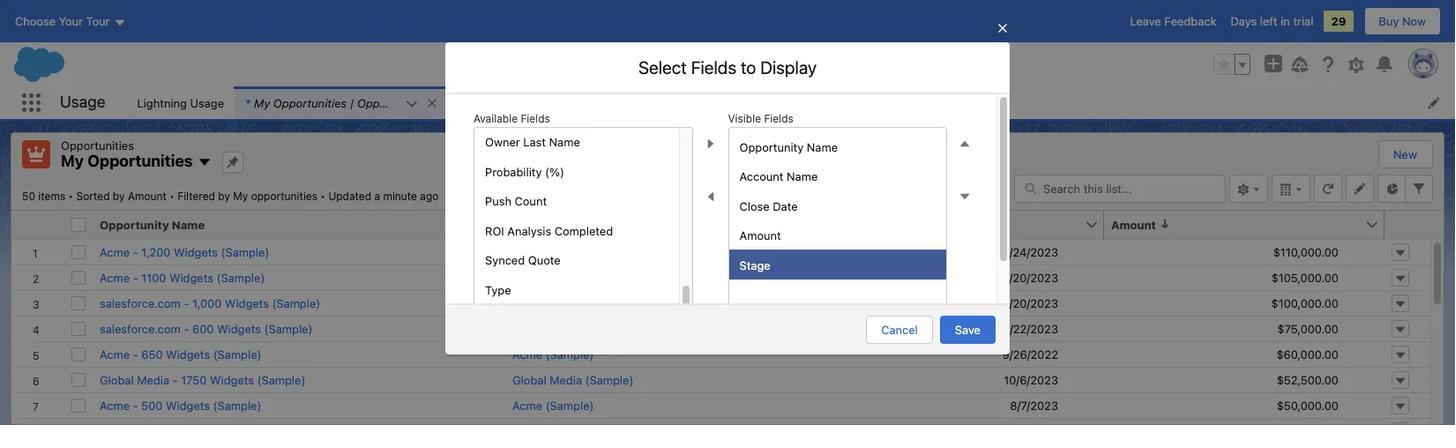 Task type: locate. For each thing, give the bounding box(es) containing it.
(sample)
[[221, 245, 269, 259], [546, 245, 594, 259], [217, 270, 265, 284], [272, 296, 320, 310], [597, 296, 645, 310], [264, 321, 313, 336], [213, 347, 261, 361], [546, 347, 594, 361], [257, 373, 305, 387], [585, 373, 634, 387], [213, 398, 261, 412], [546, 398, 594, 412]]

acme (sample) link up global media (sample) link
[[512, 347, 594, 361]]

widgets right "1,000"
[[225, 296, 269, 310]]

search... button
[[524, 50, 877, 78]]

0 horizontal spatial account name
[[512, 217, 595, 232]]

widgets up acme - 1100 widgets (sample)
[[174, 245, 218, 259]]

fields for visible
[[764, 112, 794, 125]]

salesforce.com down "1100" in the left bottom of the page
[[100, 296, 181, 310]]

date
[[773, 199, 798, 213]]

0 horizontal spatial opportunity name
[[100, 217, 205, 232]]

• right items
[[68, 189, 73, 202]]

acme - 1,200 widgets (sample) link
[[100, 245, 269, 259]]

usage up my opportunities
[[60, 93, 105, 111]]

1 horizontal spatial account
[[740, 169, 784, 184]]

feedback
[[1165, 14, 1217, 28]]

0 horizontal spatial media
[[137, 373, 169, 387]]

amount down my opportunities
[[128, 189, 167, 202]]

2 horizontal spatial •
[[320, 189, 325, 202]]

fields right visible on the top right
[[764, 112, 794, 125]]

0 vertical spatial opportunity name
[[740, 140, 838, 154]]

acme (sample)
[[512, 245, 594, 259], [512, 347, 594, 361], [512, 398, 594, 412]]

close
[[740, 199, 770, 213]]

Search My Opportunities list view. search field
[[1014, 174, 1226, 202]]

my opportunities grid
[[11, 210, 1431, 425]]

1 vertical spatial my
[[61, 152, 84, 170]]

leave feedback
[[1130, 14, 1217, 28]]

0 vertical spatial 9/20/2023
[[1002, 270, 1058, 284]]

1 global from the left
[[100, 373, 134, 387]]

buy now
[[1379, 14, 1426, 28]]

opportunity down visible fields
[[740, 140, 804, 154]]

type
[[485, 283, 511, 297]]

fields for select
[[691, 57, 737, 78]]

salesforce.com - 600 widgets (sample) link
[[100, 321, 313, 336]]

by right sorted
[[113, 189, 125, 202]]

3/22/2023
[[1003, 321, 1058, 336]]

new button
[[1379, 141, 1431, 168]]

opportunity name for the opportunity name button in the left of the page
[[100, 217, 205, 232]]

1 acme (sample) from the top
[[512, 245, 594, 259]]

cell
[[64, 210, 93, 239], [505, 315, 830, 341], [64, 418, 93, 425], [505, 418, 830, 425], [830, 418, 1104, 425], [1104, 418, 1385, 425]]

2 by from the left
[[218, 189, 230, 202]]

close date element
[[830, 210, 1115, 239]]

2 horizontal spatial amount
[[1111, 217, 1156, 232]]

acme left 1,200
[[100, 245, 130, 259]]

2 vertical spatial my
[[233, 189, 248, 202]]

opportunity name
[[740, 140, 838, 154], [100, 217, 205, 232]]

list containing lightning usage
[[127, 86, 1455, 119]]

media for -
[[137, 373, 169, 387]]

save button
[[940, 316, 996, 344]]

1 horizontal spatial •
[[170, 189, 175, 202]]

1 horizontal spatial amount
[[740, 229, 781, 243]]

account name down count
[[512, 217, 595, 232]]

acme left 500
[[100, 398, 130, 412]]

completed
[[555, 224, 613, 238]]

account down count
[[512, 217, 560, 232]]

item number image
[[11, 210, 64, 239]]

1 horizontal spatial media
[[550, 373, 582, 387]]

2 horizontal spatial my
[[254, 96, 270, 110]]

amount element
[[1104, 210, 1395, 239]]

amount down search my opportunities list view. search field
[[1111, 217, 1156, 232]]

media down salesforce.com (sample) link
[[550, 373, 582, 387]]

salesforce.com up 650
[[100, 321, 181, 336]]

list item
[[235, 86, 446, 119]]

- for 600
[[184, 321, 189, 336]]

trial
[[1293, 14, 1314, 28]]

usage left *
[[190, 96, 224, 110]]

0 horizontal spatial global
[[100, 373, 134, 387]]

-
[[133, 245, 138, 259], [133, 270, 138, 284], [184, 296, 189, 310], [184, 321, 189, 336], [133, 347, 138, 361], [173, 373, 178, 387], [133, 398, 138, 412]]

1 horizontal spatial by
[[218, 189, 230, 202]]

opportunities
[[273, 96, 347, 110], [357, 96, 431, 110], [61, 138, 134, 153], [88, 152, 193, 170]]

account name up "date"
[[740, 169, 818, 184]]

1 media from the left
[[137, 373, 169, 387]]

opportunities left "|"
[[273, 96, 347, 110]]

opportunity name up 1,200
[[100, 217, 205, 232]]

widgets for 1100
[[169, 270, 213, 284]]

opportunity name for visible fields list box
[[740, 140, 838, 154]]

widgets
[[174, 245, 218, 259], [169, 270, 213, 284], [225, 296, 269, 310], [217, 321, 261, 336], [166, 347, 210, 361], [210, 373, 254, 387], [166, 398, 210, 412]]

amount up 'stage'
[[740, 229, 781, 243]]

0 horizontal spatial opportunity
[[100, 217, 169, 232]]

my
[[254, 96, 270, 110], [61, 152, 84, 170], [233, 189, 248, 202]]

opportunity inside visible fields list box
[[740, 140, 804, 154]]

roi analysis completed
[[485, 224, 613, 238]]

- left 1,200
[[133, 245, 138, 259]]

media
[[137, 373, 169, 387], [550, 373, 582, 387]]

acme (sample) link down roi analysis completed
[[512, 245, 594, 259]]

1 vertical spatial opportunity
[[100, 217, 169, 232]]

1 vertical spatial opportunity name
[[100, 217, 205, 232]]

0 horizontal spatial by
[[113, 189, 125, 202]]

global media - 1750 widgets (sample) link
[[100, 373, 305, 387]]

item number element
[[11, 210, 64, 239]]

opportunity name down visible fields
[[740, 140, 838, 154]]

3 acme (sample) from the top
[[512, 398, 594, 412]]

9/20/2023 for $105,000.00
[[1002, 270, 1058, 284]]

650
[[141, 347, 163, 361]]

$60,000.00
[[1277, 347, 1339, 361]]

2 media from the left
[[550, 373, 582, 387]]

fields left to
[[691, 57, 737, 78]]

global media (sample)
[[512, 373, 634, 387]]

10/6/2023
[[1004, 373, 1058, 387]]

widgets down 'acme - 1,200 widgets (sample)'
[[169, 270, 213, 284]]

9/20/2023
[[1002, 270, 1058, 284], [1002, 296, 1058, 310]]

new
[[1394, 147, 1417, 161]]

acme (sample) link
[[512, 245, 594, 259], [512, 347, 594, 361], [512, 398, 594, 412]]

• left filtered
[[170, 189, 175, 202]]

0 horizontal spatial amount
[[128, 189, 167, 202]]

• left updated
[[320, 189, 325, 202]]

group
[[1214, 54, 1251, 75]]

2 acme (sample) link from the top
[[512, 347, 594, 361]]

1 horizontal spatial opportunity
[[740, 140, 804, 154]]

widgets for 650
[[166, 347, 210, 361]]

1 vertical spatial account name
[[512, 217, 595, 232]]

500
[[141, 398, 163, 412]]

name
[[549, 135, 580, 149], [807, 140, 838, 154], [787, 169, 818, 184], [172, 217, 205, 232], [563, 217, 595, 232]]

widgets for 500
[[166, 398, 210, 412]]

0 vertical spatial opportunity
[[740, 140, 804, 154]]

account
[[740, 169, 784, 184], [512, 217, 560, 232]]

1 horizontal spatial opportunity name
[[740, 140, 838, 154]]

acme (sample) for acme - 650 widgets (sample)
[[512, 347, 594, 361]]

$110,000.00
[[1273, 245, 1339, 259]]

opportunity for the opportunity name button in the left of the page
[[100, 217, 169, 232]]

media down 650
[[137, 373, 169, 387]]

salesforce.com down quote
[[512, 296, 593, 310]]

visible fields list box
[[729, 131, 946, 279]]

my opportunities|opportunities|list view element
[[11, 132, 1445, 425]]

acme (sample) for acme - 1,200 widgets (sample)
[[512, 245, 594, 259]]

- left 650
[[133, 347, 138, 361]]

1 horizontal spatial my
[[233, 189, 248, 202]]

widgets for 1,000
[[225, 296, 269, 310]]

salesforce.com for salesforce.com - 600 widgets (sample)
[[100, 321, 181, 336]]

2 • from the left
[[170, 189, 175, 202]]

account up close
[[740, 169, 784, 184]]

acme (sample) down roi analysis completed
[[512, 245, 594, 259]]

- left "1,000"
[[184, 296, 189, 310]]

acme (sample) down global media (sample)
[[512, 398, 594, 412]]

None search field
[[1014, 174, 1226, 202]]

usage inside lightning usage link
[[190, 96, 224, 110]]

- left 600
[[184, 321, 189, 336]]

$105,000.00
[[1272, 270, 1339, 284]]

2 horizontal spatial fields
[[764, 112, 794, 125]]

widgets right 1750
[[210, 373, 254, 387]]

account inside button
[[512, 217, 560, 232]]

2 vertical spatial acme (sample) link
[[512, 398, 594, 412]]

acme
[[100, 245, 130, 259], [512, 245, 543, 259], [100, 270, 130, 284], [100, 347, 130, 361], [512, 347, 543, 361], [100, 398, 130, 412], [512, 398, 543, 412]]

9/26/2022
[[1002, 347, 1058, 361]]

9/20/2023 down 10/24/2023
[[1002, 270, 1058, 284]]

widgets right 600
[[217, 321, 261, 336]]

1 horizontal spatial usage
[[190, 96, 224, 110]]

1 vertical spatial 9/20/2023
[[1002, 296, 1058, 310]]

0 horizontal spatial •
[[68, 189, 73, 202]]

opportunity for visible fields list box
[[740, 140, 804, 154]]

opportunity
[[740, 140, 804, 154], [100, 217, 169, 232]]

1 9/20/2023 from the top
[[1002, 270, 1058, 284]]

select
[[638, 57, 687, 78]]

1 vertical spatial acme (sample)
[[512, 347, 594, 361]]

opportunity name inside button
[[100, 217, 205, 232]]

1 vertical spatial acme (sample) link
[[512, 347, 594, 361]]

widgets up 1750
[[166, 347, 210, 361]]

2 global from the left
[[512, 373, 547, 387]]

- left 500
[[133, 398, 138, 412]]

media for (sample)
[[550, 373, 582, 387]]

1 horizontal spatial global
[[512, 373, 547, 387]]

my up items
[[61, 152, 84, 170]]

opportunity inside button
[[100, 217, 169, 232]]

by right filtered
[[218, 189, 230, 202]]

1 horizontal spatial fields
[[691, 57, 737, 78]]

minute
[[383, 189, 417, 202]]

9/20/2023 for $100,000.00
[[1002, 296, 1058, 310]]

* my opportunities | opportunities
[[245, 96, 431, 110]]

9/20/2023 up the 3/22/2023
[[1002, 296, 1058, 310]]

- left "1100" in the left bottom of the page
[[133, 270, 138, 284]]

0 vertical spatial acme (sample) link
[[512, 245, 594, 259]]

salesforce.com
[[100, 296, 181, 310], [512, 296, 593, 310], [100, 321, 181, 336]]

list
[[127, 86, 1455, 119]]

my left "opportunities"
[[233, 189, 248, 202]]

by
[[113, 189, 125, 202], [218, 189, 230, 202]]

1 acme (sample) link from the top
[[512, 245, 594, 259]]

0 horizontal spatial account
[[512, 217, 560, 232]]

acme down analysis
[[512, 245, 543, 259]]

my opportunities status
[[22, 189, 328, 202]]

fields up the last
[[521, 112, 550, 125]]

fields
[[691, 57, 737, 78], [521, 112, 550, 125], [764, 112, 794, 125]]

action image
[[1385, 210, 1431, 239]]

left
[[1260, 14, 1278, 28]]

acme (sample) up global media (sample) link
[[512, 347, 594, 361]]

my right *
[[254, 96, 270, 110]]

lightning
[[137, 96, 187, 110]]

0 vertical spatial account
[[740, 169, 784, 184]]

2 9/20/2023 from the top
[[1002, 296, 1058, 310]]

2 vertical spatial acme (sample)
[[512, 398, 594, 412]]

salesforce.com for salesforce.com (sample)
[[512, 296, 593, 310]]

3 acme (sample) link from the top
[[512, 398, 594, 412]]

0 vertical spatial account name
[[740, 169, 818, 184]]

acme (sample) link down global media (sample)
[[512, 398, 594, 412]]

probability
[[485, 165, 542, 179]]

0 horizontal spatial fields
[[521, 112, 550, 125]]

29
[[1331, 14, 1346, 28]]

acme left 650
[[100, 347, 130, 361]]

analysis
[[507, 224, 551, 238]]

days left in trial
[[1231, 14, 1314, 28]]

1 vertical spatial account
[[512, 217, 560, 232]]

2 acme (sample) from the top
[[512, 347, 594, 361]]

acme - 1100 widgets (sample) link
[[100, 270, 265, 284]]

close date
[[740, 199, 798, 213]]

global media (sample) link
[[512, 373, 634, 387]]

$100,000.00
[[1271, 296, 1339, 310]]

opportunity up 1,200
[[100, 217, 169, 232]]

opportunity name inside visible fields list box
[[740, 140, 838, 154]]

3 • from the left
[[320, 189, 325, 202]]

synced
[[485, 254, 525, 268]]

leave feedback link
[[1130, 14, 1217, 28]]

widgets down 1750
[[166, 398, 210, 412]]

amount
[[128, 189, 167, 202], [1111, 217, 1156, 232], [740, 229, 781, 243]]

1 horizontal spatial account name
[[740, 169, 818, 184]]

opportunities right "|"
[[357, 96, 431, 110]]

acme (sample) link for acme - 1,200 widgets (sample)
[[512, 245, 594, 259]]

- for 1100
[[133, 270, 138, 284]]

0 horizontal spatial my
[[61, 152, 84, 170]]

owner
[[485, 135, 520, 149]]

0 vertical spatial acme (sample)
[[512, 245, 594, 259]]

1,000
[[192, 296, 222, 310]]

quote
[[528, 254, 561, 268]]



Task type: vqa. For each thing, say whether or not it's contained in the screenshot.


Task type: describe. For each thing, give the bounding box(es) containing it.
acme down global media (sample)
[[512, 398, 543, 412]]

global media - 1750 widgets (sample)
[[100, 373, 305, 387]]

select fields to display
[[638, 57, 817, 78]]

my opportunities
[[61, 152, 193, 170]]

8/7/2023
[[1010, 398, 1058, 412]]

amount button
[[1104, 210, 1365, 239]]

acme - 500 widgets (sample) link
[[100, 398, 261, 412]]

opportunity name button
[[93, 210, 486, 239]]

sorted
[[76, 189, 110, 202]]

1100
[[141, 270, 166, 284]]

$50,000.00
[[1277, 398, 1339, 412]]

visible
[[728, 112, 761, 125]]

salesforce.com (sample) link
[[512, 296, 645, 310]]

acme (sample) link for acme - 650 widgets (sample)
[[512, 347, 594, 361]]

|
[[350, 96, 354, 110]]

acme - 650 widgets (sample) link
[[100, 347, 261, 361]]

$52,500.00
[[1277, 373, 1339, 387]]

buy now button
[[1364, 7, 1441, 35]]

10/24/2023
[[997, 245, 1058, 259]]

salesforce.com - 1,000 widgets (sample) link
[[100, 296, 320, 310]]

$75,000.00
[[1278, 321, 1339, 336]]

items
[[38, 189, 65, 202]]

opportunity name element
[[93, 210, 516, 239]]

action element
[[1385, 210, 1431, 239]]

opportunities up sorted
[[61, 138, 134, 153]]

salesforce.com for salesforce.com - 1,000 widgets (sample)
[[100, 296, 181, 310]]

0 vertical spatial my
[[254, 96, 270, 110]]

push count
[[485, 194, 547, 208]]

synced quote
[[485, 254, 561, 268]]

amount inside visible fields list box
[[740, 229, 781, 243]]

search...
[[558, 57, 605, 71]]

cancel button
[[866, 316, 933, 344]]

50 items • sorted by amount • filtered by my opportunities • updated a minute ago
[[22, 189, 439, 202]]

a
[[374, 189, 380, 202]]

display
[[760, 57, 817, 78]]

widgets for 1,200
[[174, 245, 218, 259]]

now
[[1402, 14, 1426, 28]]

available fields
[[474, 112, 550, 125]]

fields for available
[[521, 112, 550, 125]]

acme - 1100 widgets (sample)
[[100, 270, 265, 284]]

amount inside button
[[1111, 217, 1156, 232]]

available fields list box
[[475, 0, 679, 334]]

filtered
[[178, 189, 215, 202]]

acme - 650 widgets (sample)
[[100, 347, 261, 361]]

acme left "1100" in the left bottom of the page
[[100, 270, 130, 284]]

buy
[[1379, 14, 1399, 28]]

1,200
[[141, 245, 171, 259]]

- for 500
[[133, 398, 138, 412]]

opportunities
[[251, 189, 318, 202]]

none search field inside my opportunities|opportunities|list view element
[[1014, 174, 1226, 202]]

widgets for 600
[[217, 321, 261, 336]]

days
[[1231, 14, 1257, 28]]

opportunities up my opportunities status
[[88, 152, 193, 170]]

in
[[1281, 14, 1290, 28]]

push
[[485, 194, 512, 208]]

stage
[[740, 258, 771, 272]]

salesforce.com - 1,000 widgets (sample)
[[100, 296, 320, 310]]

account name inside visible fields list box
[[740, 169, 818, 184]]

name inside available fields list box
[[549, 135, 580, 149]]

account name button
[[505, 210, 811, 239]]

0 horizontal spatial usage
[[60, 93, 105, 111]]

text default image
[[426, 97, 438, 109]]

*
[[245, 96, 250, 110]]

account name element
[[505, 210, 830, 239]]

name for visible fields list box
[[807, 140, 838, 154]]

global for global media - 1750 widgets (sample)
[[100, 373, 134, 387]]

to
[[741, 57, 756, 78]]

updated
[[328, 189, 371, 202]]

visible fields
[[728, 112, 794, 125]]

owner last name
[[485, 135, 580, 149]]

list view controls image
[[1229, 174, 1268, 202]]

display as table image
[[1272, 174, 1311, 202]]

- for 1,200
[[133, 245, 138, 259]]

name for the opportunity name button in the left of the page
[[172, 217, 205, 232]]

ago
[[420, 189, 439, 202]]

global for global media (sample)
[[512, 373, 547, 387]]

name for account name button
[[563, 217, 595, 232]]

600
[[192, 321, 214, 336]]

- left 1750
[[173, 373, 178, 387]]

cancel
[[881, 323, 918, 337]]

available
[[474, 112, 518, 125]]

probability (%)
[[485, 165, 564, 179]]

salesforce.com (sample)
[[512, 296, 645, 310]]

- for 1,000
[[184, 296, 189, 310]]

list item containing *
[[235, 86, 446, 119]]

1 • from the left
[[68, 189, 73, 202]]

1 by from the left
[[113, 189, 125, 202]]

lightning usage link
[[127, 86, 235, 119]]

lightning usage
[[137, 96, 224, 110]]

acme - 1,200 widgets (sample)
[[100, 245, 269, 259]]

last
[[523, 135, 546, 149]]

roi
[[485, 224, 504, 238]]

salesforce.com - 600 widgets (sample)
[[100, 321, 313, 336]]

leave
[[1130, 14, 1161, 28]]

- for 650
[[133, 347, 138, 361]]

acme up global media (sample)
[[512, 347, 543, 361]]

count
[[515, 194, 547, 208]]

save
[[955, 323, 981, 337]]

acme - 500 widgets (sample)
[[100, 398, 261, 412]]

1750
[[181, 373, 207, 387]]

account inside visible fields list box
[[740, 169, 784, 184]]

(%)
[[545, 165, 564, 179]]

account name inside button
[[512, 217, 595, 232]]



